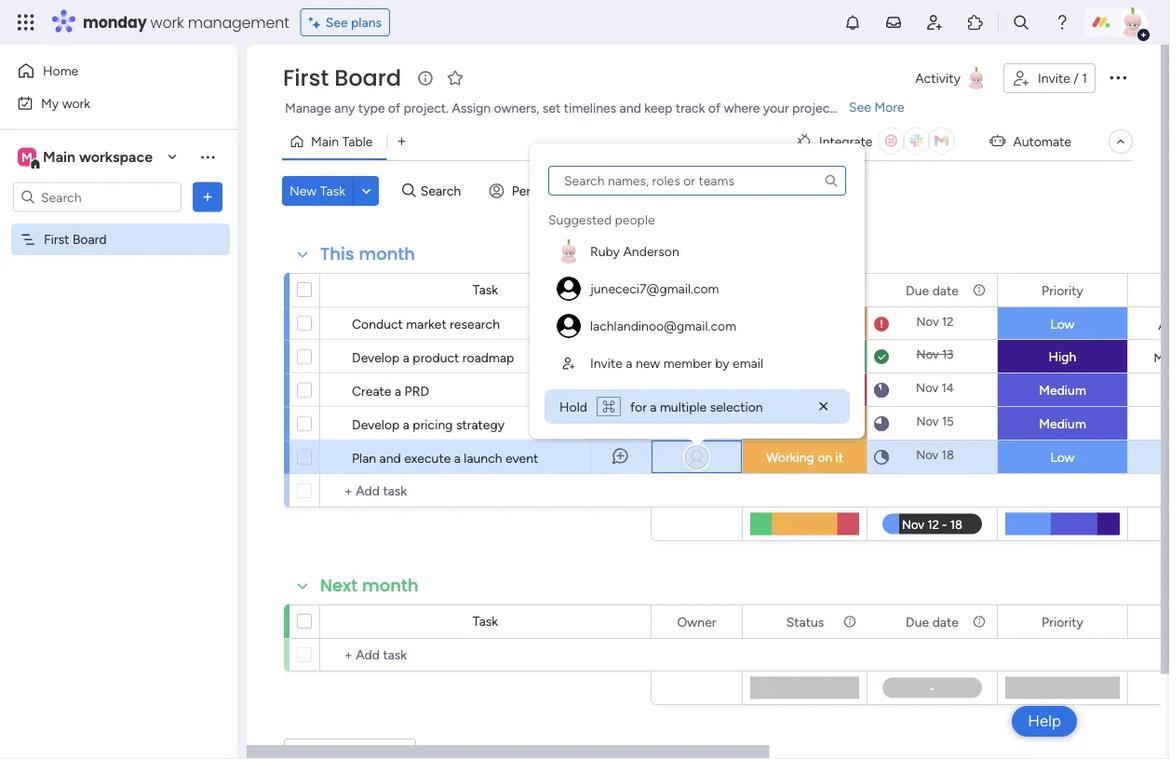 Task type: describe. For each thing, give the bounding box(es) containing it.
[object object] element containing lachlandinoo@gmail.com
[[549, 307, 847, 345]]

execute
[[404, 450, 451, 466]]

due date for first due date field from the bottom of the page
[[906, 614, 959, 630]]

notifications image
[[844, 13, 863, 32]]

new task button
[[282, 176, 353, 206]]

2 + add task text field from the top
[[330, 644, 643, 666]]

home button
[[11, 56, 200, 86]]

status
[[787, 614, 825, 630]]

stands.
[[838, 100, 880, 116]]

suggested people
[[549, 212, 655, 228]]

track
[[676, 100, 706, 116]]

1 owner field from the top
[[673, 280, 721, 300]]

1 priority field from the top
[[1038, 280, 1089, 300]]

workspace selection element
[[18, 146, 156, 170]]

market
[[406, 316, 447, 332]]

15
[[942, 414, 954, 429]]

angle down image
[[362, 184, 371, 198]]

1 of from the left
[[388, 100, 401, 116]]

nov for conduct market research
[[917, 314, 940, 329]]

tree grid inside list box
[[549, 203, 847, 382]]

suggested
[[549, 212, 612, 228]]

Search for content search field
[[549, 166, 847, 196]]

monday
[[83, 12, 147, 33]]

first board inside list box
[[44, 231, 107, 247]]

develop a pricing strategy
[[352, 416, 505, 432]]

hold
[[560, 399, 591, 415]]

a for multiple
[[650, 399, 657, 415]]

see for see plans
[[326, 14, 348, 30]]

management
[[188, 12, 289, 33]]

home
[[43, 63, 78, 79]]

This month field
[[316, 242, 420, 266]]

stuck
[[789, 382, 822, 398]]

2 date from the top
[[933, 614, 959, 630]]

plans
[[351, 14, 382, 30]]

launch
[[464, 450, 503, 466]]

this
[[320, 242, 355, 266]]

workspace
[[79, 148, 153, 166]]

18
[[942, 448, 955, 463]]

product
[[413, 349, 460, 365]]

2 medium from the top
[[1040, 416, 1087, 432]]

alert containing hold
[[545, 389, 850, 424]]

my work button
[[11, 88, 200, 118]]

0 horizontal spatial options image
[[198, 188, 217, 206]]

workspace options image
[[198, 147, 217, 166]]

see plans
[[326, 14, 382, 30]]

add to favorites image
[[446, 68, 465, 87]]

help
[[1029, 712, 1062, 731]]

14
[[942, 381, 955, 395]]

[object object] element containing ruby anderson
[[549, 233, 847, 270]]

first board list box
[[0, 220, 238, 507]]

first inside list box
[[44, 231, 69, 247]]

2 it from the top
[[836, 449, 844, 465]]

a for pricing
[[403, 416, 410, 432]]

this month
[[320, 242, 416, 266]]

1 due from the top
[[906, 282, 930, 298]]

research
[[450, 316, 500, 332]]

create a prd
[[352, 383, 429, 399]]

1 on from the top
[[818, 416, 833, 432]]

2 working from the top
[[767, 449, 815, 465]]

search image
[[824, 173, 839, 188]]

timelines
[[564, 100, 617, 116]]

apps image
[[967, 13, 986, 32]]

see for see more
[[850, 99, 872, 115]]

invite a new member by email
[[591, 355, 764, 371]]

me
[[1155, 350, 1171, 365]]

ruby
[[591, 244, 620, 259]]

workspace image
[[18, 147, 36, 167]]

by
[[716, 355, 730, 371]]

selection
[[710, 399, 763, 415]]

main workspace
[[43, 148, 153, 166]]

nov 15
[[917, 414, 954, 429]]

create
[[352, 383, 392, 399]]

see plans button
[[301, 8, 390, 36]]

conduct
[[352, 316, 403, 332]]

[object object] element containing invite a new member by email
[[549, 345, 847, 382]]

person button
[[482, 176, 563, 206]]

integrate
[[820, 134, 873, 150]]

develop for develop a product roadmap
[[352, 349, 400, 365]]

add view image
[[398, 135, 406, 148]]

priority for 2nd priority "field" from the bottom
[[1042, 282, 1084, 298]]

manage
[[285, 100, 331, 116]]

plan
[[352, 450, 376, 466]]

anderson
[[624, 244, 680, 259]]

set
[[543, 100, 561, 116]]

nov 14
[[917, 381, 955, 395]]

1 working on it from the top
[[767, 416, 844, 432]]

none search field inside list box
[[549, 166, 847, 196]]

hide button
[[734, 176, 802, 206]]

strategy
[[456, 416, 505, 432]]

lachlandinoo@gmail.com
[[591, 318, 737, 334]]

1 horizontal spatial board
[[335, 62, 401, 94]]

filter
[[599, 183, 628, 199]]

invite members image
[[926, 13, 945, 32]]

for a multiple selection
[[627, 399, 763, 415]]

a for prd
[[395, 383, 402, 399]]

month for next month
[[362, 574, 419, 598]]

high
[[1049, 349, 1077, 365]]

2 low from the top
[[1051, 449, 1076, 465]]

1 vertical spatial and
[[380, 450, 401, 466]]

my work
[[41, 95, 90, 111]]

inbox image
[[885, 13, 904, 32]]

a for new
[[626, 355, 633, 371]]

ruby anderson image
[[1119, 7, 1149, 37]]

invite / 1
[[1039, 70, 1088, 86]]

1 working from the top
[[767, 416, 815, 432]]

plan and execute a launch event
[[352, 450, 539, 466]]

a for product
[[403, 349, 410, 365]]

nov 13
[[917, 347, 954, 362]]

invite for invite a new member by email
[[591, 355, 623, 371]]

2 on from the top
[[818, 449, 833, 465]]

nov 12
[[917, 314, 954, 329]]

hide
[[764, 183, 791, 199]]

table
[[342, 134, 373, 150]]

new task
[[290, 183, 346, 199]]

Search in workspace field
[[39, 186, 156, 208]]

filter button
[[569, 176, 657, 206]]

owners,
[[494, 100, 540, 116]]

0 vertical spatial first
[[283, 62, 329, 94]]

pricing
[[413, 416, 453, 432]]

autopilot image
[[991, 129, 1006, 153]]

2 owner from the top
[[678, 614, 717, 630]]

1
[[1083, 70, 1088, 86]]

develop for develop a pricing strategy
[[352, 416, 400, 432]]

arrow down image
[[634, 180, 657, 202]]

member
[[664, 355, 712, 371]]



Task type: locate. For each thing, give the bounding box(es) containing it.
2 due from the top
[[906, 614, 930, 630]]

2 due date field from the top
[[902, 612, 964, 632]]

activity button
[[909, 63, 997, 93]]

working
[[767, 416, 815, 432], [767, 449, 815, 465]]

1 vertical spatial board
[[73, 231, 107, 247]]

1 vertical spatial develop
[[352, 416, 400, 432]]

dialog
[[530, 143, 865, 439]]

on down close icon
[[818, 449, 833, 465]]

1 low from the top
[[1051, 316, 1076, 332]]

0 vertical spatial low
[[1051, 316, 1076, 332]]

select product image
[[17, 13, 35, 32]]

sort button
[[662, 176, 728, 206]]

more
[[875, 99, 905, 115]]

nov left the 15
[[917, 414, 940, 429]]

0 vertical spatial task
[[320, 183, 346, 199]]

0 vertical spatial owner
[[678, 282, 717, 298]]

work for my
[[62, 95, 90, 111]]

option
[[0, 223, 238, 226]]

person
[[512, 183, 552, 199]]

1 horizontal spatial and
[[620, 100, 642, 116]]

1 priority from the top
[[1042, 282, 1084, 298]]

1 vertical spatial due
[[906, 614, 930, 630]]

Owner field
[[673, 280, 721, 300], [673, 612, 721, 632]]

v2 done deadline image
[[875, 348, 890, 366]]

main
[[311, 134, 339, 150], [43, 148, 76, 166]]

next
[[320, 574, 358, 598]]

12
[[943, 314, 954, 329]]

1 vertical spatial priority field
[[1038, 612, 1089, 632]]

[object object] element up junececi7@gmail.com
[[549, 233, 847, 270]]

see inside see more link
[[850, 99, 872, 115]]

main inside button
[[311, 134, 339, 150]]

0 horizontal spatial board
[[73, 231, 107, 247]]

0 vertical spatial priority field
[[1038, 280, 1089, 300]]

develop
[[352, 349, 400, 365], [352, 416, 400, 432]]

0 vertical spatial working on it
[[767, 416, 844, 432]]

Due date field
[[902, 280, 964, 300], [902, 612, 964, 632]]

month inside field
[[359, 242, 416, 266]]

m
[[21, 149, 33, 165]]

month for this month
[[359, 242, 416, 266]]

1 horizontal spatial see
[[850, 99, 872, 115]]

list box containing suggested people
[[545, 166, 850, 382]]

0 vertical spatial working
[[767, 416, 815, 432]]

1 vertical spatial + add task text field
[[330, 644, 643, 666]]

0 vertical spatial work
[[151, 12, 184, 33]]

activity
[[916, 70, 961, 86]]

main for main workspace
[[43, 148, 76, 166]]

1 horizontal spatial first board
[[283, 62, 401, 94]]

2 vertical spatial task
[[473, 613, 499, 629]]

work right monday
[[151, 12, 184, 33]]

nov
[[917, 314, 940, 329], [917, 347, 940, 362], [917, 381, 939, 395], [917, 414, 940, 429], [917, 448, 939, 463]]

0 horizontal spatial invite
[[591, 355, 623, 371]]

a
[[403, 349, 410, 365], [626, 355, 633, 371], [395, 383, 402, 399], [650, 399, 657, 415], [403, 416, 410, 432], [454, 450, 461, 466]]

0 vertical spatial develop
[[352, 349, 400, 365]]

⌘
[[603, 399, 616, 415]]

0 vertical spatial board
[[335, 62, 401, 94]]

options image down workspace options image
[[198, 188, 217, 206]]

1 due date from the top
[[906, 282, 959, 298]]

1 vertical spatial medium
[[1040, 416, 1087, 432]]

work
[[151, 12, 184, 33], [62, 95, 90, 111]]

a left pricing
[[403, 416, 410, 432]]

and left keep
[[620, 100, 642, 116]]

1 + add task text field from the top
[[330, 480, 643, 502]]

13
[[943, 347, 954, 362]]

0 horizontal spatial first
[[44, 231, 69, 247]]

for
[[631, 399, 647, 415]]

5 nov from the top
[[917, 448, 939, 463]]

a inside [object object] element
[[626, 355, 633, 371]]

0 horizontal spatial see
[[326, 14, 348, 30]]

a right for
[[650, 399, 657, 415]]

2 due date from the top
[[906, 614, 959, 630]]

2 develop from the top
[[352, 416, 400, 432]]

task for next month
[[473, 613, 499, 629]]

[object object] element containing junececi7@gmail.com
[[549, 270, 847, 307]]

task for this month
[[473, 282, 499, 298]]

junececi7@gmail.com
[[591, 281, 720, 297]]

0 horizontal spatial work
[[62, 95, 90, 111]]

1 vertical spatial low
[[1051, 449, 1076, 465]]

first board up the any
[[283, 62, 401, 94]]

Next month field
[[316, 574, 424, 598]]

invite
[[1039, 70, 1071, 86], [591, 355, 623, 371]]

3 nov from the top
[[917, 381, 939, 395]]

see left more
[[850, 99, 872, 115]]

main right workspace icon
[[43, 148, 76, 166]]

due date
[[906, 282, 959, 298], [906, 614, 959, 630]]

0 vertical spatial due date field
[[902, 280, 964, 300]]

1 date from the top
[[933, 282, 959, 298]]

0 vertical spatial month
[[359, 242, 416, 266]]

a left launch
[[454, 450, 461, 466]]

main table
[[311, 134, 373, 150]]

nov for develop a product roadmap
[[917, 347, 940, 362]]

nov for develop a pricing strategy
[[917, 414, 940, 429]]

1 vertical spatial due date field
[[902, 612, 964, 632]]

[object object] element up lachlandinoo@gmail.com at the top
[[549, 270, 847, 307]]

0 vertical spatial priority
[[1042, 282, 1084, 298]]

develop a product roadmap
[[352, 349, 514, 365]]

assign
[[452, 100, 491, 116]]

1 vertical spatial task
[[473, 282, 499, 298]]

/
[[1074, 70, 1079, 86]]

a left product
[[403, 349, 410, 365]]

1 vertical spatial month
[[362, 574, 419, 598]]

0 vertical spatial due date
[[906, 282, 959, 298]]

0 vertical spatial date
[[933, 282, 959, 298]]

main left table
[[311, 134, 339, 150]]

options image
[[1108, 66, 1130, 88], [198, 188, 217, 206]]

working on it
[[767, 416, 844, 432], [767, 449, 844, 465]]

1 vertical spatial working on it
[[767, 449, 844, 465]]

1 vertical spatial owner
[[678, 614, 717, 630]]

Search field
[[416, 178, 472, 204]]

1 vertical spatial priority
[[1042, 614, 1084, 630]]

2 nov from the top
[[917, 347, 940, 362]]

ac
[[1159, 318, 1171, 333]]

invite left /
[[1039, 70, 1071, 86]]

of
[[388, 100, 401, 116], [709, 100, 721, 116]]

1 vertical spatial first
[[44, 231, 69, 247]]

+ Add task text field
[[330, 480, 643, 502], [330, 644, 643, 666]]

show board description image
[[415, 69, 437, 88]]

dialog containing suggested people
[[530, 143, 865, 439]]

month
[[359, 242, 416, 266], [362, 574, 419, 598]]

v2 overdue deadline image
[[875, 315, 890, 333]]

month right this on the left top
[[359, 242, 416, 266]]

project
[[793, 100, 835, 116]]

1 vertical spatial first board
[[44, 231, 107, 247]]

help image
[[1054, 13, 1072, 32]]

1 vertical spatial options image
[[198, 188, 217, 206]]

conduct market research
[[352, 316, 500, 332]]

0 vertical spatial medium
[[1040, 382, 1087, 398]]

event
[[506, 450, 539, 466]]

First Board field
[[279, 62, 406, 94]]

0 vertical spatial options image
[[1108, 66, 1130, 88]]

1 horizontal spatial options image
[[1108, 66, 1130, 88]]

invite left new at the right of the page
[[591, 355, 623, 371]]

main inside 'workspace selection' element
[[43, 148, 76, 166]]

suggested people row
[[549, 203, 655, 229]]

options image right 1
[[1108, 66, 1130, 88]]

tree grid
[[549, 203, 847, 382]]

work for monday
[[151, 12, 184, 33]]

see more
[[850, 99, 905, 115]]

multiple
[[660, 399, 707, 415]]

2 [object object] element from the top
[[549, 270, 847, 307]]

monday work management
[[83, 12, 289, 33]]

nov left 12
[[917, 314, 940, 329]]

nov 18
[[917, 448, 955, 463]]

roadmap
[[463, 349, 514, 365]]

invite / 1 button
[[1004, 63, 1096, 93]]

0 horizontal spatial and
[[380, 450, 401, 466]]

[object object] element up member
[[549, 307, 847, 345]]

develop down create
[[352, 416, 400, 432]]

0 vertical spatial see
[[326, 14, 348, 30]]

month inside field
[[362, 574, 419, 598]]

email
[[733, 355, 764, 371]]

see
[[326, 14, 348, 30], [850, 99, 872, 115]]

1 horizontal spatial invite
[[1039, 70, 1071, 86]]

priority for second priority "field" from the top
[[1042, 614, 1084, 630]]

work inside button
[[62, 95, 90, 111]]

Status field
[[782, 612, 829, 632]]

sort
[[692, 183, 717, 199]]

a left prd
[[395, 383, 402, 399]]

prd
[[405, 383, 429, 399]]

dapulse integrations image
[[798, 135, 812, 149]]

1 horizontal spatial first
[[283, 62, 329, 94]]

0 vertical spatial + add task text field
[[330, 480, 643, 502]]

owner
[[678, 282, 717, 298], [678, 614, 717, 630]]

see left plans
[[326, 14, 348, 30]]

where
[[724, 100, 761, 116]]

new
[[636, 355, 661, 371]]

keep
[[645, 100, 673, 116]]

4 nov from the top
[[917, 414, 940, 429]]

4 [object object] element from the top
[[549, 345, 847, 382]]

project.
[[404, 100, 449, 116]]

invite for invite / 1
[[1039, 70, 1071, 86]]

working on it down stuck
[[767, 416, 844, 432]]

any
[[335, 100, 355, 116]]

and right plan
[[380, 450, 401, 466]]

tree grid containing suggested people
[[549, 203, 847, 382]]

working on it down close icon
[[767, 449, 844, 465]]

main table button
[[282, 127, 387, 156]]

None search field
[[549, 166, 847, 196]]

a inside 'alert'
[[650, 399, 657, 415]]

1 vertical spatial owner field
[[673, 612, 721, 632]]

2 of from the left
[[709, 100, 721, 116]]

board down "search in workspace" field
[[73, 231, 107, 247]]

work right my
[[62, 95, 90, 111]]

on
[[818, 416, 833, 432], [818, 449, 833, 465]]

0 vertical spatial first board
[[283, 62, 401, 94]]

new
[[290, 183, 317, 199]]

1 vertical spatial working
[[767, 449, 815, 465]]

0 vertical spatial and
[[620, 100, 642, 116]]

search everything image
[[1013, 13, 1031, 32]]

invite inside button
[[1039, 70, 1071, 86]]

1 medium from the top
[[1040, 382, 1087, 398]]

board up the type
[[335, 62, 401, 94]]

2 priority field from the top
[[1038, 612, 1089, 632]]

invite inside [object object] element
[[591, 355, 623, 371]]

task
[[320, 183, 346, 199], [473, 282, 499, 298], [473, 613, 499, 629]]

1 vertical spatial work
[[62, 95, 90, 111]]

manage any type of project. assign owners, set timelines and keep track of where your project stands.
[[285, 100, 880, 116]]

due date for 2nd due date field from the bottom of the page
[[906, 282, 959, 298]]

1 due date field from the top
[[902, 280, 964, 300]]

your
[[764, 100, 790, 116]]

collapse board header image
[[1114, 134, 1129, 149]]

month right next
[[362, 574, 419, 598]]

1 develop from the top
[[352, 349, 400, 365]]

2 working on it from the top
[[767, 449, 844, 465]]

1 horizontal spatial work
[[151, 12, 184, 33]]

1 vertical spatial on
[[818, 449, 833, 465]]

list box
[[545, 166, 850, 382]]

board inside list box
[[73, 231, 107, 247]]

develop down "conduct" at the left top of page
[[352, 349, 400, 365]]

of right the type
[[388, 100, 401, 116]]

1 vertical spatial date
[[933, 614, 959, 630]]

1 horizontal spatial main
[[311, 134, 339, 150]]

[object object] element
[[549, 233, 847, 270], [549, 270, 847, 307], [549, 307, 847, 345], [549, 345, 847, 382]]

0 horizontal spatial main
[[43, 148, 76, 166]]

1 vertical spatial invite
[[591, 355, 623, 371]]

0 horizontal spatial first board
[[44, 231, 107, 247]]

1 owner from the top
[[678, 282, 717, 298]]

column information image
[[973, 283, 987, 298], [843, 614, 858, 629], [973, 614, 987, 629]]

main for main table
[[311, 134, 339, 150]]

first board down "search in workspace" field
[[44, 231, 107, 247]]

1 [object object] element from the top
[[549, 233, 847, 270]]

nov left 18
[[917, 448, 939, 463]]

type
[[359, 100, 385, 116]]

of right track
[[709, 100, 721, 116]]

3 [object object] element from the top
[[549, 307, 847, 345]]

0 vertical spatial it
[[836, 416, 844, 432]]

next month
[[320, 574, 419, 598]]

a left new at the right of the page
[[626, 355, 633, 371]]

0 vertical spatial on
[[818, 416, 833, 432]]

1 vertical spatial see
[[850, 99, 872, 115]]

nov left 13
[[917, 347, 940, 362]]

0 vertical spatial invite
[[1039, 70, 1071, 86]]

2 owner field from the top
[[673, 612, 721, 632]]

first down "search in workspace" field
[[44, 231, 69, 247]]

1 vertical spatial due date
[[906, 614, 959, 630]]

task inside button
[[320, 183, 346, 199]]

[object object] element up 'for a multiple selection'
[[549, 345, 847, 382]]

2 priority from the top
[[1042, 614, 1084, 630]]

first board
[[283, 62, 401, 94], [44, 231, 107, 247]]

first up manage
[[283, 62, 329, 94]]

0 horizontal spatial of
[[388, 100, 401, 116]]

Priority field
[[1038, 280, 1089, 300], [1038, 612, 1089, 632]]

alert
[[545, 389, 850, 424]]

see inside see plans button
[[326, 14, 348, 30]]

date
[[933, 282, 959, 298], [933, 614, 959, 630]]

0 vertical spatial owner field
[[673, 280, 721, 300]]

1 nov from the top
[[917, 314, 940, 329]]

v2 search image
[[402, 180, 416, 201]]

0 vertical spatial due
[[906, 282, 930, 298]]

on down stuck
[[818, 416, 833, 432]]

board
[[335, 62, 401, 94], [73, 231, 107, 247]]

help button
[[1013, 706, 1078, 737]]

1 it from the top
[[836, 416, 844, 432]]

low
[[1051, 316, 1076, 332], [1051, 449, 1076, 465]]

close image
[[815, 397, 834, 416]]

nov left 14
[[917, 381, 939, 395]]

1 vertical spatial it
[[836, 449, 844, 465]]

ruby anderson
[[591, 244, 680, 259]]

1 horizontal spatial of
[[709, 100, 721, 116]]

see more link
[[848, 98, 907, 116]]



Task type: vqa. For each thing, say whether or not it's contained in the screenshot.
top Due date 'field'
yes



